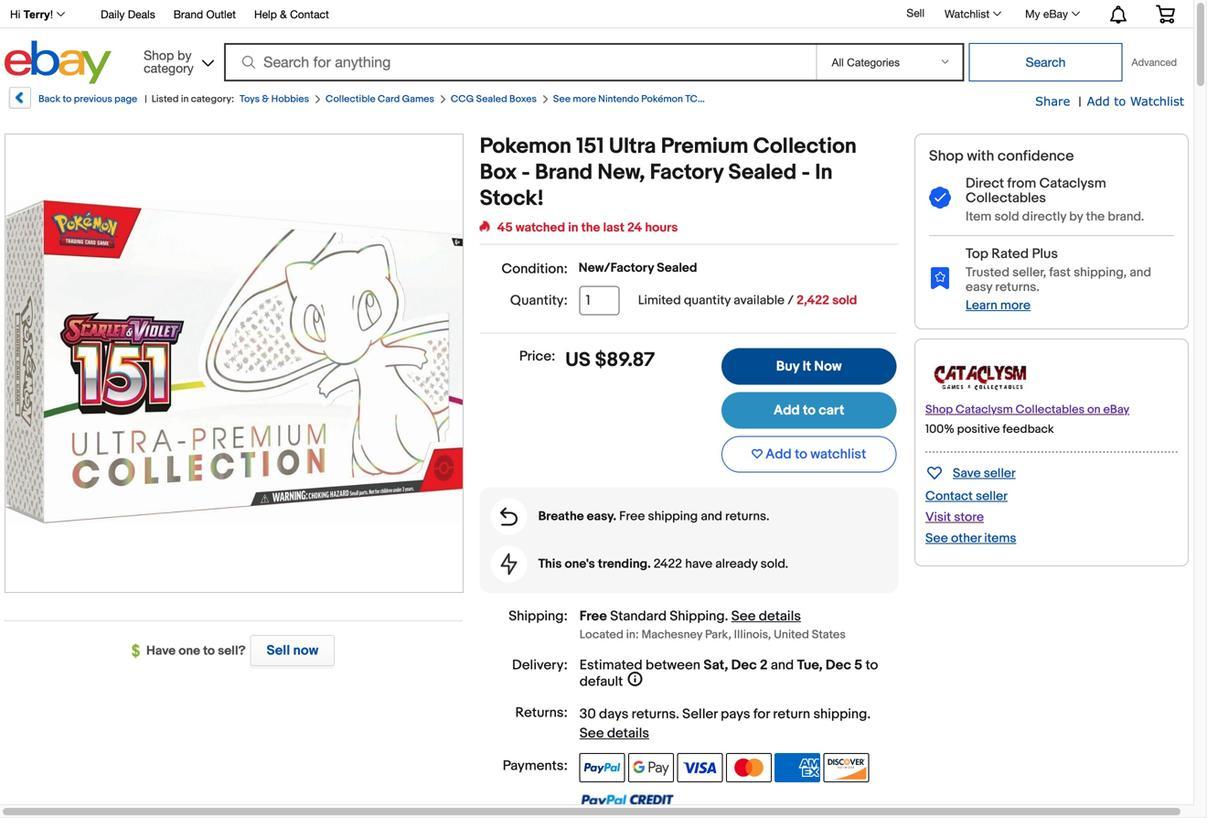 Task type: vqa. For each thing, say whether or not it's contained in the screenshot.
$39.10
no



Task type: describe. For each thing, give the bounding box(es) containing it.
item direct from brand image
[[926, 355, 1036, 393]]

your shopping cart image
[[1156, 5, 1177, 23]]

limited quantity available / 2,422 sold
[[639, 293, 858, 308]]

$89.87
[[595, 348, 655, 372]]

pokemon 151 ultra premium collection box - brand new, factory sealed - in stock!
[[480, 134, 857, 212]]

Quantity: text field
[[580, 286, 620, 315]]

easy
[[966, 279, 993, 295]]

1 vertical spatial collectables
[[1016, 402, 1085, 417]]

tue,
[[798, 657, 823, 674]]

to inside button
[[795, 446, 808, 463]]

see inside 30 days returns . seller pays for return shipping . see details
[[580, 725, 604, 742]]

toys
[[240, 93, 260, 105]]

on
[[1088, 402, 1101, 417]]

with details__icon image for breathe easy.
[[501, 507, 518, 526]]

games
[[402, 93, 435, 105]]

new/factory sealed
[[579, 260, 698, 276]]

0 vertical spatial free
[[620, 509, 646, 524]]

returns
[[632, 706, 676, 723]]

american express image
[[775, 753, 821, 782]]

have one to sell?
[[146, 643, 246, 659]]

0 vertical spatial 151
[[786, 93, 798, 105]]

returns:
[[516, 705, 568, 721]]

sold for collectables
[[995, 209, 1020, 225]]

1 vertical spatial ebay
[[1104, 402, 1130, 417]]

seller,
[[1013, 265, 1047, 280]]

& for help
[[280, 8, 287, 21]]

new,
[[598, 160, 646, 186]]

violet
[[752, 93, 778, 105]]

details inside 30 days returns . seller pays for return shipping . see details
[[607, 725, 650, 742]]

to right back
[[63, 93, 72, 105]]

cataclysm inside the "direct from cataclysm collectables item sold directly by the brand."
[[1040, 175, 1107, 192]]

stock!
[[480, 186, 544, 212]]

ultra
[[609, 134, 657, 160]]

shipping:
[[509, 608, 568, 625]]

add to watchlist
[[766, 446, 867, 463]]

1 vertical spatial free
[[580, 608, 608, 625]]

contact inside the contact seller visit store see other items
[[926, 489, 974, 504]]

account navigation
[[0, 0, 1190, 28]]

scarlet
[[708, 93, 740, 105]]

deals
[[128, 8, 155, 21]]

save seller
[[954, 466, 1016, 481]]

see inside the contact seller visit store see other items
[[926, 531, 949, 546]]

45 watched in the last 24 hours
[[497, 220, 678, 236]]

collection
[[754, 134, 857, 160]]

sold for /
[[833, 293, 858, 308]]

boxes
[[510, 93, 537, 105]]

shop by category banner
[[0, 0, 1190, 89]]

2
[[760, 657, 768, 674]]

feedback
[[1003, 422, 1055, 436]]

and inside the top rated plus trusted seller, fast shipping, and easy returns. learn more
[[1131, 265, 1152, 280]]

hi
[[10, 8, 20, 21]]

ccg sealed boxes link
[[451, 93, 537, 105]]

listed
[[152, 93, 179, 105]]

| inside share | add to watchlist
[[1079, 94, 1082, 110]]

the inside the "direct from cataclysm collectables item sold directly by the brand."
[[1087, 209, 1106, 225]]

2 horizontal spatial -
[[802, 160, 811, 186]]

fast
[[1050, 265, 1072, 280]]

to inside estimated between sat, dec 2 and tue, dec 5 to default
[[866, 657, 879, 674]]

premium
[[661, 134, 749, 160]]

back to previous page
[[38, 93, 137, 105]]

help
[[254, 8, 277, 21]]

ccg
[[451, 93, 474, 105]]

pays
[[721, 706, 751, 723]]

cart
[[819, 402, 845, 419]]

google pay image
[[629, 753, 675, 782]]

illinois,
[[735, 628, 772, 642]]

see right boxes
[[554, 93, 571, 105]]

this one's trending. 2422 have already sold.
[[539, 556, 789, 572]]

brand outlet link
[[174, 5, 236, 25]]

2,422
[[797, 293, 830, 308]]

items
[[985, 531, 1017, 546]]

sell?
[[218, 643, 246, 659]]

to right the "one"
[[203, 643, 215, 659]]

shop for shop with confidence
[[930, 147, 964, 165]]

add for add to cart
[[774, 402, 800, 419]]

pokemon 151 ultra premium collection box - brand new, factory sealed - in stock! - picture 1 of 1 image
[[5, 132, 463, 590]]

see more nintendo pokémon tcg scarlet & violet - 151 pr... link
[[554, 93, 816, 105]]

estimated between sat, dec 2 and tue, dec 5 to default
[[580, 657, 879, 690]]

!
[[50, 8, 53, 21]]

watchlist inside share | add to watchlist
[[1131, 94, 1185, 108]]

card
[[378, 93, 400, 105]]

dollar sign image
[[132, 644, 146, 659]]

sat,
[[704, 657, 729, 674]]

shop by category
[[144, 48, 194, 75]]

shop cataclysm collectables on ebay
[[926, 402, 1130, 417]]

now
[[293, 642, 319, 659]]

returns. inside the top rated plus trusted seller, fast shipping, and easy returns. learn more
[[996, 279, 1040, 295]]

see details link for .
[[732, 608, 802, 625]]

outlet
[[206, 8, 236, 21]]

park,
[[706, 628, 732, 642]]

store
[[955, 510, 985, 525]]

have
[[686, 556, 713, 572]]

default
[[580, 674, 623, 690]]

none submit inside shop by category banner
[[970, 43, 1123, 81]]

shipping inside 30 days returns . seller pays for return shipping . see details
[[814, 706, 868, 723]]

united
[[774, 628, 810, 642]]

top rated plus trusted seller, fast shipping, and easy returns. learn more
[[966, 246, 1152, 313]]

pr...
[[800, 93, 816, 105]]

more inside the top rated plus trusted seller, fast shipping, and easy returns. learn more
[[1001, 298, 1031, 313]]

machesney
[[642, 628, 703, 642]]

one's
[[565, 556, 595, 572]]

see more nintendo pokémon tcg scarlet & violet - 151 pr...
[[554, 93, 816, 105]]

collectible
[[326, 93, 376, 105]]

learn more link
[[966, 298, 1031, 313]]

item
[[966, 209, 992, 225]]

/
[[788, 293, 794, 308]]

located
[[580, 628, 624, 642]]

add to cart
[[774, 402, 845, 419]]

visit store link
[[926, 510, 985, 525]]

directly
[[1023, 209, 1067, 225]]

toys & hobbies link
[[240, 93, 309, 105]]

1 vertical spatial and
[[701, 509, 723, 524]]

watchlist inside "account" navigation
[[945, 7, 990, 20]]

share button
[[1036, 93, 1071, 110]]

sealed for ccg sealed boxes
[[476, 93, 508, 105]]

back to previous page link
[[7, 87, 137, 115]]

with
[[968, 147, 995, 165]]

see other items link
[[926, 531, 1017, 546]]

us
[[566, 348, 591, 372]]

30 days returns . seller pays for return shipping . see details
[[580, 706, 871, 742]]

price:
[[520, 348, 556, 365]]

by inside shop by category
[[178, 48, 192, 63]]

for
[[754, 706, 770, 723]]

sell for sell now
[[267, 642, 290, 659]]

shipping
[[670, 608, 725, 625]]

0 horizontal spatial |
[[145, 93, 147, 105]]

1 vertical spatial cataclysm
[[956, 402, 1014, 417]]

category
[[144, 60, 194, 75]]

returns. inside pokemon 151 ultra premium collection box - brand new, factory sealed - in stock! main content
[[726, 509, 770, 524]]

tcg
[[686, 93, 706, 105]]



Task type: locate. For each thing, give the bounding box(es) containing it.
0 vertical spatial shop
[[144, 48, 174, 63]]

share
[[1036, 94, 1071, 108]]

0 horizontal spatial shipping
[[648, 509, 698, 524]]

with details__icon image left item
[[930, 187, 952, 210]]

& inside "account" navigation
[[280, 8, 287, 21]]

& left violet
[[742, 93, 749, 105]]

page
[[115, 93, 137, 105]]

0 horizontal spatial by
[[178, 48, 192, 63]]

1 horizontal spatial in
[[568, 220, 579, 236]]

0 vertical spatial brand
[[174, 8, 203, 21]]

. left seller
[[676, 706, 680, 723]]

shop cataclysm collectables on ebay link
[[926, 402, 1130, 417]]

| right share button at top
[[1079, 94, 1082, 110]]

free right the easy. at the bottom of the page
[[620, 509, 646, 524]]

. up discover image
[[868, 706, 871, 723]]

& for toys
[[262, 93, 269, 105]]

0 horizontal spatial free
[[580, 608, 608, 625]]

0 horizontal spatial ebay
[[1044, 7, 1069, 20]]

shipping up the 2422
[[648, 509, 698, 524]]

with details__icon image left the this
[[501, 553, 518, 575]]

0 vertical spatial details
[[759, 608, 802, 625]]

2 vertical spatial shop
[[926, 402, 954, 417]]

and inside estimated between sat, dec 2 and tue, dec 5 to default
[[771, 657, 795, 674]]

direct
[[966, 175, 1005, 192]]

shop down deals
[[144, 48, 174, 63]]

in for listed
[[181, 93, 189, 105]]

factory
[[650, 160, 724, 186]]

1 vertical spatial sell
[[267, 642, 290, 659]]

1 vertical spatial details
[[607, 725, 650, 742]]

paypal credit image
[[580, 793, 675, 808]]

1 vertical spatial shipping
[[814, 706, 868, 723]]

0 vertical spatial add
[[1088, 94, 1111, 108]]

with details__icon image for this one's trending.
[[501, 553, 518, 575]]

visa image
[[678, 753, 723, 782]]

in
[[816, 160, 833, 186]]

1 horizontal spatial sell
[[907, 7, 925, 19]]

in inside main content
[[568, 220, 579, 236]]

us $89.87
[[566, 348, 655, 372]]

seller down save seller
[[976, 489, 1008, 504]]

1 vertical spatial contact
[[926, 489, 974, 504]]

add right share at the top
[[1088, 94, 1111, 108]]

1 horizontal spatial sealed
[[657, 260, 698, 276]]

with details__icon image left easy
[[930, 266, 952, 289]]

watchlist down advanced link
[[1131, 94, 1185, 108]]

sold inside the "direct from cataclysm collectables item sold directly by the brand."
[[995, 209, 1020, 225]]

1 horizontal spatial cataclysm
[[1040, 175, 1107, 192]]

to
[[63, 93, 72, 105], [1115, 94, 1127, 108], [803, 402, 816, 419], [795, 446, 808, 463], [203, 643, 215, 659], [866, 657, 879, 674]]

0 horizontal spatial 151
[[577, 134, 605, 160]]

2 vertical spatial and
[[771, 657, 795, 674]]

have
[[146, 643, 176, 659]]

1 vertical spatial more
[[1001, 298, 1031, 313]]

brand
[[174, 8, 203, 21], [535, 160, 593, 186]]

shop inside shop by category
[[144, 48, 174, 63]]

ebay right on
[[1104, 402, 1130, 417]]

2 horizontal spatial &
[[742, 93, 749, 105]]

1 horizontal spatial dec
[[826, 657, 852, 674]]

sold right item
[[995, 209, 1020, 225]]

1 vertical spatial by
[[1070, 209, 1084, 225]]

sold
[[995, 209, 1020, 225], [833, 293, 858, 308]]

&
[[280, 8, 287, 21], [262, 93, 269, 105], [742, 93, 749, 105]]

and
[[1131, 265, 1152, 280], [701, 509, 723, 524], [771, 657, 795, 674]]

seller for save
[[984, 466, 1016, 481]]

contact inside "account" navigation
[[290, 8, 329, 21]]

back
[[38, 93, 60, 105]]

sealed for new/factory sealed
[[657, 260, 698, 276]]

returns. up already
[[726, 509, 770, 524]]

1 horizontal spatial contact
[[926, 489, 974, 504]]

- left in at top right
[[802, 160, 811, 186]]

details down days
[[607, 725, 650, 742]]

free
[[620, 509, 646, 524], [580, 608, 608, 625]]

see up illinois,
[[732, 608, 756, 625]]

more left nintendo
[[573, 93, 597, 105]]

151 left pr...
[[786, 93, 798, 105]]

.
[[725, 608, 729, 625], [676, 706, 680, 723], [868, 706, 871, 723]]

by up the | listed in category:
[[178, 48, 192, 63]]

1 horizontal spatial see details link
[[732, 608, 802, 625]]

other
[[952, 531, 982, 546]]

top
[[966, 246, 989, 262]]

see down "30"
[[580, 725, 604, 742]]

to left watchlist
[[795, 446, 808, 463]]

save
[[954, 466, 982, 481]]

0 vertical spatial watchlist
[[945, 7, 990, 20]]

2 vertical spatial add
[[766, 446, 792, 463]]

1 horizontal spatial brand
[[535, 160, 593, 186]]

1 horizontal spatial more
[[1001, 298, 1031, 313]]

positive
[[958, 422, 1001, 436]]

free up located
[[580, 608, 608, 625]]

shop by category button
[[136, 41, 218, 80]]

0 horizontal spatial brand
[[174, 8, 203, 21]]

collectables up item
[[966, 190, 1047, 206]]

by inside the "direct from cataclysm collectables item sold directly by the brand."
[[1070, 209, 1084, 225]]

1 horizontal spatial ebay
[[1104, 402, 1130, 417]]

1 vertical spatial seller
[[976, 489, 1008, 504]]

sell inside "account" navigation
[[907, 7, 925, 19]]

0 vertical spatial sold
[[995, 209, 1020, 225]]

and up have
[[701, 509, 723, 524]]

easy.
[[587, 509, 617, 524]]

sealed up limited
[[657, 260, 698, 276]]

add inside button
[[766, 446, 792, 463]]

1 horizontal spatial and
[[771, 657, 795, 674]]

add for add to watchlist
[[766, 446, 792, 463]]

sold.
[[761, 556, 789, 572]]

visit
[[926, 510, 952, 525]]

0 vertical spatial ebay
[[1044, 7, 1069, 20]]

sell left watchlist link
[[907, 7, 925, 19]]

0 vertical spatial sell
[[907, 7, 925, 19]]

buy it now
[[777, 358, 842, 375]]

shop left with
[[930, 147, 964, 165]]

direct from cataclysm collectables item sold directly by the brand.
[[966, 175, 1145, 225]]

ebay right my
[[1044, 7, 1069, 20]]

0 horizontal spatial sold
[[833, 293, 858, 308]]

in right listed
[[181, 93, 189, 105]]

0 vertical spatial collectables
[[966, 190, 1047, 206]]

master card image
[[726, 753, 772, 782]]

. up the park,
[[725, 608, 729, 625]]

0 vertical spatial in
[[181, 93, 189, 105]]

1 vertical spatial returns.
[[726, 509, 770, 524]]

0 horizontal spatial and
[[701, 509, 723, 524]]

standard
[[611, 608, 667, 625]]

help & contact
[[254, 8, 329, 21]]

and right shipping, at the right of page
[[1131, 265, 1152, 280]]

sell for sell
[[907, 7, 925, 19]]

one
[[179, 643, 200, 659]]

pokemon 151 ultra premium collection box - brand new, factory sealed - in stock! main content
[[480, 134, 899, 818]]

sealed right ccg
[[476, 93, 508, 105]]

with details__icon image for top rated plus
[[930, 266, 952, 289]]

0 horizontal spatial more
[[573, 93, 597, 105]]

0 horizontal spatial -
[[522, 160, 531, 186]]

add to cart link
[[722, 392, 897, 429]]

the left brand.
[[1087, 209, 1106, 225]]

see
[[554, 93, 571, 105], [926, 531, 949, 546], [732, 608, 756, 625], [580, 725, 604, 742]]

- right violet
[[780, 93, 784, 105]]

with details__icon image left "breathe"
[[501, 507, 518, 526]]

0 horizontal spatial returns.
[[726, 509, 770, 524]]

shop for shop by category
[[144, 48, 174, 63]]

see details link for returns
[[580, 725, 650, 742]]

1 vertical spatial sealed
[[729, 160, 797, 186]]

shipping right 'return'
[[814, 706, 868, 723]]

0 horizontal spatial the
[[582, 220, 601, 236]]

buy
[[777, 358, 800, 375]]

to left the cart
[[803, 402, 816, 419]]

1 horizontal spatial free
[[620, 509, 646, 524]]

returns.
[[996, 279, 1040, 295], [726, 509, 770, 524]]

- right box
[[522, 160, 531, 186]]

condition:
[[502, 261, 568, 277]]

0 vertical spatial returns.
[[996, 279, 1040, 295]]

1 horizontal spatial .
[[725, 608, 729, 625]]

see down visit
[[926, 531, 949, 546]]

see details link down days
[[580, 725, 650, 742]]

ebay inside "account" navigation
[[1044, 7, 1069, 20]]

2 horizontal spatial .
[[868, 706, 871, 723]]

0 horizontal spatial in
[[181, 93, 189, 105]]

paypal image
[[580, 753, 626, 782]]

save seller button
[[926, 462, 1016, 483]]

2 horizontal spatial sealed
[[729, 160, 797, 186]]

1 vertical spatial add
[[774, 402, 800, 419]]

add to watchlist link
[[1088, 93, 1185, 110]]

sold right '2,422'
[[833, 293, 858, 308]]

pokemon
[[480, 134, 572, 160]]

seller inside the contact seller visit store see other items
[[976, 489, 1008, 504]]

dec left 2
[[732, 657, 757, 674]]

0 vertical spatial and
[[1131, 265, 1152, 280]]

brand inside the pokemon 151 ultra premium collection box - brand new, factory sealed - in stock!
[[535, 160, 593, 186]]

5
[[855, 657, 863, 674]]

nintendo
[[599, 93, 640, 105]]

1 horizontal spatial -
[[780, 93, 784, 105]]

confidence
[[998, 147, 1075, 165]]

1 vertical spatial 151
[[577, 134, 605, 160]]

0 vertical spatial sealed
[[476, 93, 508, 105]]

discover image
[[824, 753, 870, 782]]

last
[[604, 220, 625, 236]]

-
[[780, 93, 784, 105], [522, 160, 531, 186], [802, 160, 811, 186]]

1 vertical spatial brand
[[535, 160, 593, 186]]

sold inside pokemon 151 ultra premium collection box - brand new, factory sealed - in stock! main content
[[833, 293, 858, 308]]

2 dec from the left
[[826, 657, 852, 674]]

add to watchlist button
[[722, 436, 897, 473]]

add down add to cart link
[[766, 446, 792, 463]]

shipping
[[648, 509, 698, 524], [814, 706, 868, 723]]

from
[[1008, 175, 1037, 192]]

cataclysm up directly in the right top of the page
[[1040, 175, 1107, 192]]

now
[[815, 358, 842, 375]]

| left listed
[[145, 93, 147, 105]]

sell
[[907, 7, 925, 19], [267, 642, 290, 659]]

Search for anything text field
[[227, 45, 813, 80]]

1 vertical spatial in
[[568, 220, 579, 236]]

collectables up feedback
[[1016, 402, 1085, 417]]

sealed left in at top right
[[729, 160, 797, 186]]

toys & hobbies
[[240, 93, 309, 105]]

brand left 'new,'
[[535, 160, 593, 186]]

0 horizontal spatial .
[[676, 706, 680, 723]]

sell link
[[899, 7, 933, 19]]

states
[[812, 628, 846, 642]]

1 horizontal spatial 151
[[786, 93, 798, 105]]

breathe easy. free shipping and returns.
[[539, 509, 770, 524]]

brand inside "account" navigation
[[174, 8, 203, 21]]

brand.
[[1109, 209, 1145, 225]]

151 left ultra
[[577, 134, 605, 160]]

collectables inside the "direct from cataclysm collectables item sold directly by the brand."
[[966, 190, 1047, 206]]

my ebay link
[[1016, 3, 1089, 25]]

0 vertical spatial contact
[[290, 8, 329, 21]]

contact seller link
[[926, 489, 1008, 504]]

1 horizontal spatial returns.
[[996, 279, 1040, 295]]

sealed
[[476, 93, 508, 105], [729, 160, 797, 186], [657, 260, 698, 276]]

2 vertical spatial sealed
[[657, 260, 698, 276]]

1 vertical spatial watchlist
[[1131, 94, 1185, 108]]

terry
[[23, 8, 50, 21]]

0 horizontal spatial watchlist
[[945, 7, 990, 20]]

add inside share | add to watchlist
[[1088, 94, 1111, 108]]

1 horizontal spatial by
[[1070, 209, 1084, 225]]

to down advanced link
[[1115, 94, 1127, 108]]

0 vertical spatial cataclysm
[[1040, 175, 1107, 192]]

45
[[497, 220, 513, 236]]

1 horizontal spatial watchlist
[[1131, 94, 1185, 108]]

0 horizontal spatial dec
[[732, 657, 757, 674]]

add down buy
[[774, 402, 800, 419]]

151 inside the pokemon 151 ultra premium collection box - brand new, factory sealed - in stock!
[[577, 134, 605, 160]]

0 horizontal spatial details
[[607, 725, 650, 742]]

details
[[759, 608, 802, 625], [607, 725, 650, 742]]

to inside share | add to watchlist
[[1115, 94, 1127, 108]]

quantity
[[684, 293, 731, 308]]

hobbies
[[271, 93, 309, 105]]

0 vertical spatial seller
[[984, 466, 1016, 481]]

1 horizontal spatial |
[[1079, 94, 1082, 110]]

to right 5
[[866, 657, 879, 674]]

watchlist
[[945, 7, 990, 20], [1131, 94, 1185, 108]]

daily deals
[[101, 8, 155, 21]]

shop up 100%
[[926, 402, 954, 417]]

my
[[1026, 7, 1041, 20]]

and right 2
[[771, 657, 795, 674]]

1 horizontal spatial &
[[280, 8, 287, 21]]

seller for contact
[[976, 489, 1008, 504]]

& right toys
[[262, 93, 269, 105]]

standard shipping . see details
[[611, 608, 802, 625]]

available
[[734, 293, 785, 308]]

0 horizontal spatial contact
[[290, 8, 329, 21]]

None submit
[[970, 43, 1123, 81]]

seller right save on the right bottom of the page
[[984, 466, 1016, 481]]

shop for shop cataclysm collectables on ebay
[[926, 402, 954, 417]]

0 vertical spatial more
[[573, 93, 597, 105]]

1 horizontal spatial sold
[[995, 209, 1020, 225]]

shop
[[144, 48, 174, 63], [930, 147, 964, 165], [926, 402, 954, 417]]

1 horizontal spatial details
[[759, 608, 802, 625]]

cataclysm up 100% positive feedback
[[956, 402, 1014, 417]]

0 vertical spatial by
[[178, 48, 192, 63]]

see details link up illinois,
[[732, 608, 802, 625]]

the left last
[[582, 220, 601, 236]]

buy it now link
[[722, 348, 897, 385]]

with details__icon image for direct from cataclysm collectables
[[930, 187, 952, 210]]

the inside pokemon 151 ultra premium collection box - brand new, factory sealed - in stock! main content
[[582, 220, 601, 236]]

watched
[[516, 220, 566, 236]]

my ebay
[[1026, 7, 1069, 20]]

pokémon
[[642, 93, 683, 105]]

advanced
[[1132, 56, 1178, 68]]

1 vertical spatial sold
[[833, 293, 858, 308]]

1 vertical spatial shop
[[930, 147, 964, 165]]

details up "united"
[[759, 608, 802, 625]]

dec left 5
[[826, 657, 852, 674]]

1 vertical spatial see details link
[[580, 725, 650, 742]]

brand left outlet
[[174, 8, 203, 21]]

1 horizontal spatial the
[[1087, 209, 1106, 225]]

sell left now
[[267, 642, 290, 659]]

category:
[[191, 93, 234, 105]]

0 horizontal spatial sealed
[[476, 93, 508, 105]]

0 vertical spatial see details link
[[732, 608, 802, 625]]

& right help
[[280, 8, 287, 21]]

returns. up learn more link
[[996, 279, 1040, 295]]

0 horizontal spatial cataclysm
[[956, 402, 1014, 417]]

0 horizontal spatial &
[[262, 93, 269, 105]]

contact up visit store link
[[926, 489, 974, 504]]

sell now link
[[246, 635, 335, 666]]

trending.
[[598, 556, 651, 572]]

by right directly in the right top of the page
[[1070, 209, 1084, 225]]

sealed inside the pokemon 151 ultra premium collection box - brand new, factory sealed - in stock!
[[729, 160, 797, 186]]

30
[[580, 706, 596, 723]]

0 vertical spatial shipping
[[648, 509, 698, 524]]

trusted
[[966, 265, 1010, 280]]

more right learn at top
[[1001, 298, 1031, 313]]

share | add to watchlist
[[1036, 94, 1185, 110]]

seller inside button
[[984, 466, 1016, 481]]

in right watched
[[568, 220, 579, 236]]

1 dec from the left
[[732, 657, 757, 674]]

in for watched
[[568, 220, 579, 236]]

collectible card games link
[[326, 93, 435, 105]]

0 horizontal spatial sell
[[267, 642, 290, 659]]

contact right help
[[290, 8, 329, 21]]

watchlist right 'sell' link
[[945, 7, 990, 20]]

with details__icon image
[[930, 187, 952, 210], [930, 266, 952, 289], [501, 507, 518, 526], [501, 553, 518, 575]]

2 horizontal spatial and
[[1131, 265, 1152, 280]]

0 horizontal spatial see details link
[[580, 725, 650, 742]]



